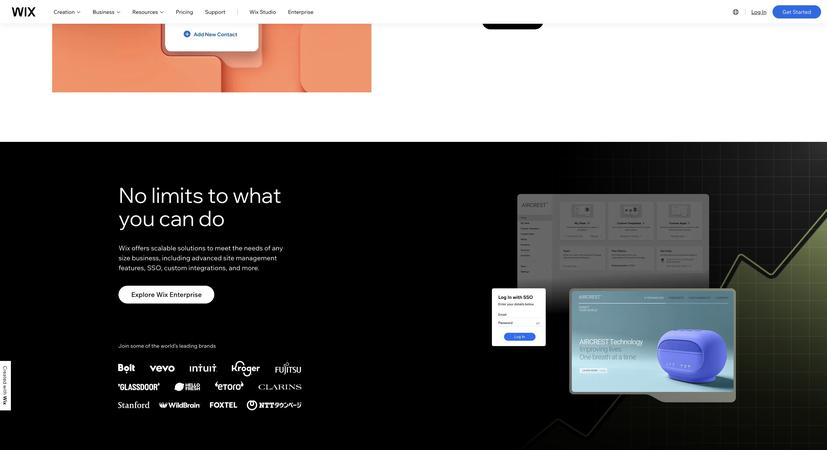 Task type: vqa. For each thing, say whether or not it's contained in the screenshot.
Creative inside the Categories by subject Element
no



Task type: locate. For each thing, give the bounding box(es) containing it.
0 vertical spatial wix
[[250, 8, 259, 15]]

studio
[[260, 8, 276, 15]]

pricing link
[[176, 8, 193, 16]]

wix left studio
[[250, 8, 259, 15]]

1 vertical spatial get started
[[495, 17, 531, 25]]

intuit logo image
[[190, 364, 217, 372], [190, 364, 217, 372]]

wix for wix offers scalable solutions to meet the needs of any size business, including advanced site management features, sso, custom integrations, and more.
[[119, 244, 130, 252]]

brands
[[199, 343, 216, 349]]

enterprise
[[288, 8, 314, 15], [170, 291, 202, 299]]

of right some at the left bottom
[[145, 343, 150, 349]]

leading
[[179, 343, 198, 349]]

join
[[118, 343, 129, 349]]

standford logo image
[[118, 402, 150, 409], [118, 402, 150, 408]]

0 vertical spatial enterprise
[[288, 8, 314, 15]]

get
[[783, 8, 792, 15], [495, 17, 506, 25]]

business
[[93, 8, 115, 15]]

2 wildbrain logo image from the left
[[159, 403, 200, 408]]

get started link
[[773, 5, 821, 18], [482, 12, 544, 29]]

world's
[[161, 343, 178, 349]]

1 horizontal spatial wix
[[156, 291, 168, 299]]

0 vertical spatial of
[[264, 244, 271, 252]]

enterprise down custom
[[170, 291, 202, 299]]

0 horizontal spatial wix
[[119, 244, 130, 252]]

of
[[264, 244, 271, 252], [145, 343, 150, 349]]

of inside wix offers scalable solutions to meet the needs of any size business, including advanced site management features, sso, custom integrations, and more.
[[264, 244, 271, 252]]

pricing
[[176, 8, 193, 15]]

wix studio link
[[250, 8, 276, 16]]

1 horizontal spatial get
[[783, 8, 792, 15]]

of left any
[[264, 244, 271, 252]]

bolt logo image
[[118, 364, 135, 374], [118, 364, 135, 374]]

wix inside wix offers scalable solutions to meet the needs of any size business, including advanced site management features, sso, custom integrations, and more.
[[119, 244, 130, 252]]

log in link
[[752, 8, 767, 16]]

support link
[[205, 8, 225, 16]]

the up site
[[232, 244, 243, 252]]

log in
[[752, 8, 767, 15]]

1 vertical spatial wix
[[119, 244, 130, 252]]

the left world's
[[151, 343, 160, 349]]

integrations,
[[189, 264, 227, 272]]

0 vertical spatial the
[[232, 244, 243, 252]]

0 horizontal spatial the
[[151, 343, 160, 349]]

1 horizontal spatial get started link
[[773, 5, 821, 18]]

offers
[[132, 244, 150, 252]]

0 vertical spatial to
[[208, 182, 229, 208]]

including
[[162, 254, 190, 262]]

get started
[[783, 8, 811, 15], [495, 17, 531, 25]]

hello fresh logo image
[[174, 383, 200, 391], [175, 383, 200, 391]]

clarins logo image
[[259, 385, 302, 390], [259, 385, 302, 390]]

site
[[223, 254, 234, 262]]

1 horizontal spatial of
[[264, 244, 271, 252]]

mobile_img_1688x1648.jpg image
[[52, 0, 371, 92]]

wildbrain logo image
[[159, 403, 201, 408], [159, 403, 200, 408]]

1 clarins logo image from the top
[[259, 385, 302, 390]]

1 intuit logo image from the top
[[190, 364, 217, 372]]

foxtel logo image
[[210, 403, 238, 408], [210, 403, 238, 408]]

1 vertical spatial of
[[145, 343, 150, 349]]

2 intuit logo image from the top
[[190, 364, 217, 372]]

explore wix enterprise
[[131, 291, 202, 299]]

needs
[[244, 244, 263, 252]]

1 vertical spatial the
[[151, 343, 160, 349]]

wix right the explore at the left bottom of the page
[[156, 291, 168, 299]]

features,
[[119, 264, 146, 272]]

in
[[762, 8, 767, 15]]

1 vertical spatial to
[[207, 244, 213, 252]]

no limits to what you can do
[[119, 182, 281, 232]]

the
[[232, 244, 243, 252], [151, 343, 160, 349]]

2 horizontal spatial wix
[[250, 8, 259, 15]]

to
[[208, 182, 229, 208], [207, 244, 213, 252]]

glassdoor logo image
[[118, 383, 160, 391]]

1 horizontal spatial the
[[232, 244, 243, 252]]

enterprise link
[[288, 8, 314, 16]]

1 vertical spatial enterprise
[[170, 291, 202, 299]]

started
[[793, 8, 811, 15], [508, 17, 531, 25]]

0 horizontal spatial of
[[145, 343, 150, 349]]

scalable
[[151, 244, 176, 252]]

0 horizontal spatial get
[[495, 17, 506, 25]]

management
[[236, 254, 277, 262]]

0 horizontal spatial get started
[[495, 17, 531, 25]]

creation button
[[54, 8, 81, 16]]

0 horizontal spatial started
[[508, 17, 531, 25]]

wix studio
[[250, 8, 276, 15]]

meet
[[215, 244, 231, 252]]

advanced
[[192, 254, 222, 262]]

etoro logo image
[[215, 381, 244, 390], [215, 381, 244, 390]]

the website of a clean-air technology company layered on top of the wix enterprise dashboard. a module showing single sign-on capabilities is on the left. image
[[517, 194, 709, 316]]

0 vertical spatial get started
[[783, 8, 811, 15]]

1 horizontal spatial get started
[[783, 8, 811, 15]]

vevo logo image
[[150, 366, 175, 372], [150, 366, 175, 372]]

1 horizontal spatial enterprise
[[288, 8, 314, 15]]

wix
[[250, 8, 259, 15], [119, 244, 130, 252], [156, 291, 168, 299]]

enterprise right studio
[[288, 8, 314, 15]]

sso,
[[147, 264, 163, 272]]

2 vevo logo image from the top
[[150, 366, 175, 372]]

and
[[229, 264, 240, 272]]

wix up size
[[119, 244, 130, 252]]

1 vevo logo image from the top
[[150, 366, 175, 372]]

more.
[[242, 264, 260, 272]]

0 vertical spatial started
[[793, 8, 811, 15]]



Task type: describe. For each thing, give the bounding box(es) containing it.
no
[[119, 182, 147, 208]]

to inside no limits to what you can do
[[208, 182, 229, 208]]

1 vertical spatial started
[[508, 17, 531, 25]]

resources button
[[132, 8, 164, 16]]

0 horizontal spatial get started link
[[482, 12, 544, 29]]

support
[[205, 8, 225, 15]]

wix for wix studio
[[250, 8, 259, 15]]

the inside wix offers scalable solutions to meet the needs of any size business, including advanced site management features, sso, custom integrations, and more.
[[232, 244, 243, 252]]

any
[[272, 244, 283, 252]]

limits
[[151, 182, 204, 208]]

what
[[233, 182, 281, 208]]

you
[[119, 205, 155, 232]]

1 wildbrain logo image from the left
[[159, 403, 201, 408]]

explore wix enterprise link
[[119, 286, 214, 304]]

2 vertical spatial wix
[[156, 291, 168, 299]]

language selector, english selected image
[[732, 8, 740, 16]]

some
[[130, 343, 144, 349]]

resources
[[132, 8, 158, 15]]

created with wix image
[[3, 367, 7, 405]]

custom
[[164, 264, 187, 272]]

to inside wix offers scalable solutions to meet the needs of any size business, including advanced site management features, sso, custom integrations, and more.
[[207, 244, 213, 252]]

list of site contacts viewed on the wix owner app. image
[[165, 0, 258, 47]]

do
[[199, 205, 225, 232]]

business,
[[132, 254, 161, 262]]

business button
[[93, 8, 120, 16]]

1 horizontal spatial started
[[793, 8, 811, 15]]

solutions
[[178, 244, 206, 252]]

can
[[159, 205, 194, 232]]

wix offers scalable solutions to meet the needs of any size business, including advanced site management features, sso, custom integrations, and more.
[[119, 244, 283, 272]]

explore
[[131, 291, 155, 299]]

0 horizontal spatial enterprise
[[170, 291, 202, 299]]

size
[[119, 254, 130, 262]]

1 vertical spatial get
[[495, 17, 506, 25]]

2 clarins logo image from the top
[[259, 385, 302, 390]]

0 vertical spatial get
[[783, 8, 792, 15]]

creation
[[54, 8, 75, 15]]

join some of the world's leading brands
[[118, 343, 216, 349]]

log
[[752, 8, 761, 15]]



